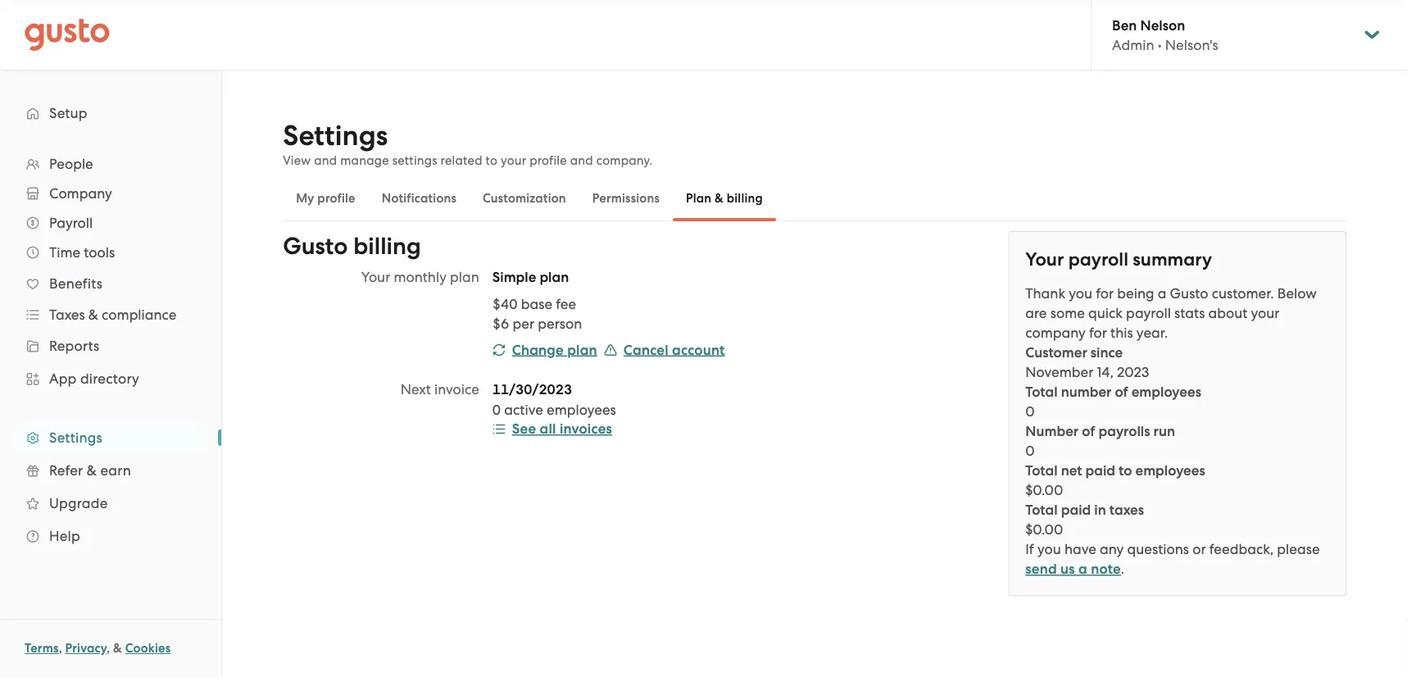 Task type: locate. For each thing, give the bounding box(es) containing it.
0 down the number
[[1026, 443, 1035, 459]]

ben
[[1112, 17, 1137, 33]]

privacy
[[65, 641, 107, 656]]

& inside button
[[715, 191, 724, 206]]

1 vertical spatial for
[[1089, 325, 1107, 341]]

total up if
[[1026, 501, 1058, 518]]

home image
[[25, 18, 110, 51]]

1 vertical spatial your
[[1251, 305, 1280, 321]]

employees
[[1132, 383, 1201, 400], [547, 401, 616, 418], [1136, 462, 1205, 479]]

1 horizontal spatial ,
[[107, 641, 110, 656]]

settings link
[[16, 423, 205, 452]]

notifications button
[[369, 179, 470, 218]]

cancel account link
[[604, 341, 725, 358]]

per
[[513, 315, 534, 332]]

and left company.
[[570, 153, 593, 168]]

0 horizontal spatial you
[[1038, 541, 1061, 557]]

your down gusto billing
[[361, 269, 390, 285]]

0 vertical spatial billing
[[727, 191, 763, 206]]

your up the thank at right
[[1026, 248, 1064, 270]]

1 and from the left
[[314, 153, 337, 168]]

gusto up stats
[[1170, 285, 1209, 302]]

summary
[[1133, 248, 1212, 270]]

1 horizontal spatial profile
[[530, 153, 567, 168]]

app directory
[[49, 370, 139, 387]]

0 left the active
[[492, 401, 501, 418]]

payroll up "being"
[[1068, 248, 1129, 270]]

payrolls
[[1099, 423, 1150, 439]]

paid left in
[[1061, 501, 1091, 518]]

settings up manage
[[283, 119, 388, 152]]

and
[[314, 153, 337, 168], [570, 153, 593, 168]]

for down quick
[[1089, 325, 1107, 341]]

0 horizontal spatial your
[[501, 153, 527, 168]]

you
[[1069, 285, 1093, 302], [1038, 541, 1061, 557]]

2 total from the top
[[1026, 462, 1058, 479]]

cancel account
[[624, 341, 725, 358]]

3 total from the top
[[1026, 501, 1058, 518]]

1 horizontal spatial gusto
[[1170, 285, 1209, 302]]

& inside dropdown button
[[88, 307, 98, 323]]

to down payrolls
[[1119, 462, 1132, 479]]

0 vertical spatial your
[[501, 153, 527, 168]]

settings view and manage settings related to your profile and company.
[[283, 119, 653, 168]]

settings for settings view and manage settings related to your profile and company.
[[283, 119, 388, 152]]

payroll
[[1068, 248, 1129, 270], [1126, 305, 1171, 321]]

to
[[486, 153, 498, 168], [1119, 462, 1132, 479]]

permissions
[[592, 191, 660, 206]]

1 horizontal spatial to
[[1119, 462, 1132, 479]]

payroll up year.
[[1126, 305, 1171, 321]]

privacy link
[[65, 641, 107, 656]]

, left privacy
[[59, 641, 62, 656]]

list containing customer since
[[1026, 343, 1329, 539]]

0 vertical spatial profile
[[530, 153, 567, 168]]

and right view
[[314, 153, 337, 168]]

& right taxes
[[88, 307, 98, 323]]

$6
[[492, 315, 509, 332]]

base
[[521, 295, 553, 312]]

your monthly plan
[[361, 269, 479, 285]]

billing up monthly
[[353, 232, 421, 260]]

benefits
[[49, 275, 103, 292]]

0 horizontal spatial settings
[[49, 429, 102, 446]]

settings
[[283, 119, 388, 152], [49, 429, 102, 446]]

reports
[[49, 338, 100, 354]]

a right "being"
[[1158, 285, 1167, 302]]

people
[[49, 156, 93, 172]]

list
[[0, 149, 221, 552], [492, 294, 856, 333], [1026, 343, 1329, 539]]

1 horizontal spatial settings
[[283, 119, 388, 152]]

see all invoices link
[[492, 419, 856, 439]]

1 horizontal spatial your
[[1026, 248, 1064, 270]]

14,
[[1097, 364, 1114, 380]]

number
[[1026, 423, 1079, 439]]

0 horizontal spatial to
[[486, 153, 498, 168]]

plan right monthly
[[450, 269, 479, 285]]

fee
[[556, 295, 576, 312]]

november
[[1026, 364, 1094, 380]]

to right related
[[486, 153, 498, 168]]

customization
[[483, 191, 566, 206]]

or
[[1193, 541, 1206, 557]]

$0.00 up if
[[1026, 521, 1063, 538]]

employees up 'invoices'
[[547, 401, 616, 418]]

1 vertical spatial total
[[1026, 462, 1058, 479]]

settings for settings
[[49, 429, 102, 446]]

of down 2023
[[1115, 383, 1128, 400]]

& right plan
[[715, 191, 724, 206]]

your inside settings view and manage settings related to your profile and company.
[[501, 153, 527, 168]]

0 vertical spatial of
[[1115, 383, 1128, 400]]

gusto
[[283, 232, 348, 260], [1170, 285, 1209, 302]]

2 horizontal spatial list
[[1026, 343, 1329, 539]]

0 vertical spatial $0.00
[[1026, 482, 1063, 498]]

profile inside button
[[317, 191, 355, 206]]

gusto billing
[[283, 232, 421, 260]]

1 vertical spatial settings
[[49, 429, 102, 446]]

terms link
[[25, 641, 59, 656]]

1 vertical spatial to
[[1119, 462, 1132, 479]]

of left payrolls
[[1082, 423, 1095, 439]]

0 horizontal spatial a
[[1079, 561, 1088, 577]]

app directory link
[[16, 364, 205, 393]]

of
[[1115, 383, 1128, 400], [1082, 423, 1095, 439]]

change plan link
[[492, 341, 597, 358]]

you up the some
[[1069, 285, 1093, 302]]

total left net
[[1026, 462, 1058, 479]]

1 vertical spatial gusto
[[1170, 285, 1209, 302]]

0 horizontal spatial and
[[314, 153, 337, 168]]

refer
[[49, 462, 83, 479]]

&
[[715, 191, 724, 206], [88, 307, 98, 323], [87, 462, 97, 479], [113, 641, 122, 656]]

company button
[[16, 179, 205, 208]]

list containing people
[[0, 149, 221, 552]]

profile up customization button
[[530, 153, 567, 168]]

employees down run
[[1136, 462, 1205, 479]]

payroll button
[[16, 208, 205, 238]]

plan for simple
[[540, 269, 569, 286]]

1 horizontal spatial list
[[492, 294, 856, 333]]

employees down 2023
[[1132, 383, 1201, 400]]

next
[[400, 381, 431, 398]]

1 horizontal spatial and
[[570, 153, 593, 168]]

compliance
[[102, 307, 177, 323]]

simple plan
[[492, 269, 569, 286]]

for up quick
[[1096, 285, 1114, 302]]

0 horizontal spatial gusto
[[283, 232, 348, 260]]

your up the customization
[[501, 153, 527, 168]]

gusto inside thank you for being a gusto customer. below are some quick payroll stats about your company for this year. customer since november 14, 2023 total number of employees 0 number of payrolls run 0 total net paid to employees $0.00 total paid in taxes $0.00 if you have any questions or feedback, please send us a note .
[[1170, 285, 1209, 302]]

0 horizontal spatial profile
[[317, 191, 355, 206]]

reports link
[[16, 331, 205, 361]]

upgrade link
[[16, 488, 205, 518]]

plan
[[686, 191, 712, 206]]

a right us
[[1079, 561, 1088, 577]]

settings inside gusto navigation element
[[49, 429, 102, 446]]

total down november at the right of the page
[[1026, 383, 1058, 400]]

monthly
[[394, 269, 447, 285]]

your
[[501, 153, 527, 168], [1251, 305, 1280, 321]]

0 inside 11/30/2023 0 active employees
[[492, 401, 501, 418]]

time tools
[[49, 244, 115, 261]]

thank
[[1026, 285, 1066, 302]]

you right if
[[1038, 541, 1061, 557]]

& for earn
[[87, 462, 97, 479]]

a
[[1158, 285, 1167, 302], [1079, 561, 1088, 577]]

0 vertical spatial to
[[486, 153, 498, 168]]

plan & billing
[[686, 191, 763, 206]]

1 horizontal spatial a
[[1158, 285, 1167, 302]]

plan for change
[[567, 341, 597, 358]]

, left cookies
[[107, 641, 110, 656]]

0
[[492, 401, 501, 418], [1026, 403, 1035, 420], [1026, 443, 1035, 459]]

send us a note link
[[1026, 561, 1121, 577]]

directory
[[80, 370, 139, 387]]

plan down person
[[567, 341, 597, 358]]

paid right net
[[1086, 462, 1116, 479]]

2 vertical spatial total
[[1026, 501, 1058, 518]]

2 and from the left
[[570, 153, 593, 168]]

0 vertical spatial you
[[1069, 285, 1093, 302]]

to inside settings view and manage settings related to your profile and company.
[[486, 153, 498, 168]]

& left earn
[[87, 462, 97, 479]]

customer.
[[1212, 285, 1274, 302]]

nelson's
[[1165, 37, 1218, 53]]

$0.00 down net
[[1026, 482, 1063, 498]]

your payroll summary
[[1026, 248, 1212, 270]]

1 $0.00 from the top
[[1026, 482, 1063, 498]]

1 vertical spatial billing
[[353, 232, 421, 260]]

& left cookies
[[113, 641, 122, 656]]

1 horizontal spatial billing
[[727, 191, 763, 206]]

profile right 'my'
[[317, 191, 355, 206]]

0 horizontal spatial your
[[361, 269, 390, 285]]

change
[[512, 341, 564, 358]]

1 horizontal spatial your
[[1251, 305, 1280, 321]]

gusto down 'my'
[[283, 232, 348, 260]]

profile
[[530, 153, 567, 168], [317, 191, 355, 206]]

invoice
[[434, 381, 479, 398]]

list containing $40 base fee
[[492, 294, 856, 333]]

settings inside settings view and manage settings related to your profile and company.
[[283, 119, 388, 152]]

permissions button
[[579, 179, 673, 218]]

$40
[[492, 295, 518, 312]]

1 vertical spatial profile
[[317, 191, 355, 206]]

gusto navigation element
[[0, 70, 221, 579]]

1 vertical spatial payroll
[[1126, 305, 1171, 321]]

list for your monthly plan
[[492, 294, 856, 333]]

plan up "fee"
[[540, 269, 569, 286]]

see
[[512, 420, 536, 437]]

11/30/2023 0 active employees
[[492, 381, 616, 418]]

1 vertical spatial employees
[[547, 401, 616, 418]]

0 horizontal spatial of
[[1082, 423, 1095, 439]]

0 vertical spatial settings
[[283, 119, 388, 152]]

your down customer.
[[1251, 305, 1280, 321]]

0 horizontal spatial ,
[[59, 641, 62, 656]]

profile inside settings view and manage settings related to your profile and company.
[[530, 153, 567, 168]]

help
[[49, 528, 80, 544]]

customization button
[[470, 179, 579, 218]]

settings up refer
[[49, 429, 102, 446]]

your for your payroll summary
[[1026, 248, 1064, 270]]

being
[[1117, 285, 1154, 302]]

1 vertical spatial $0.00
[[1026, 521, 1063, 538]]

0 horizontal spatial list
[[0, 149, 221, 552]]

1 total from the top
[[1026, 383, 1058, 400]]

benefits link
[[16, 269, 205, 298]]

0 vertical spatial total
[[1026, 383, 1058, 400]]

terms , privacy , & cookies
[[25, 641, 171, 656]]

billing right plan
[[727, 191, 763, 206]]



Task type: vqa. For each thing, say whether or not it's contained in the screenshot.
the Time tools
yes



Task type: describe. For each thing, give the bounding box(es) containing it.
quick
[[1088, 305, 1123, 321]]

terms
[[25, 641, 59, 656]]

1 vertical spatial you
[[1038, 541, 1061, 557]]

1 horizontal spatial of
[[1115, 383, 1128, 400]]

plan & billing button
[[673, 179, 776, 218]]

earn
[[100, 462, 131, 479]]

my
[[296, 191, 314, 206]]

payroll
[[49, 215, 93, 231]]

2 vertical spatial employees
[[1136, 462, 1205, 479]]

time
[[49, 244, 80, 261]]

2023
[[1117, 364, 1149, 380]]

person
[[538, 315, 582, 332]]

$40 base fee $6 per person
[[492, 295, 582, 332]]

about
[[1209, 305, 1248, 321]]

taxes & compliance
[[49, 307, 177, 323]]

your inside thank you for being a gusto customer. below are some quick payroll stats about your company for this year. customer since november 14, 2023 total number of employees 0 number of payrolls run 0 total net paid to employees $0.00 total paid in taxes $0.00 if you have any questions or feedback, please send us a note .
[[1251, 305, 1280, 321]]

us
[[1061, 561, 1075, 577]]

settings
[[392, 153, 437, 168]]

related
[[441, 153, 483, 168]]

1 , from the left
[[59, 641, 62, 656]]

below
[[1278, 285, 1317, 302]]

in
[[1094, 501, 1106, 518]]

year.
[[1137, 325, 1168, 341]]

since
[[1091, 344, 1123, 361]]

next invoice
[[400, 381, 479, 398]]

cancel
[[624, 341, 669, 358]]

if
[[1026, 541, 1034, 557]]

net
[[1061, 462, 1082, 479]]

payroll inside thank you for being a gusto customer. below are some quick payroll stats about your company for this year. customer since november 14, 2023 total number of employees 0 number of payrolls run 0 total net paid to employees $0.00 total paid in taxes $0.00 if you have any questions or feedback, please send us a note .
[[1126, 305, 1171, 321]]

setup
[[49, 105, 87, 121]]

active
[[504, 401, 543, 418]]

employees inside 11/30/2023 0 active employees
[[547, 401, 616, 418]]

11/30/2023 list
[[492, 379, 856, 419]]

0 vertical spatial employees
[[1132, 383, 1201, 400]]

number
[[1061, 383, 1112, 400]]

customer
[[1026, 344, 1087, 361]]

1 horizontal spatial you
[[1069, 285, 1093, 302]]

help link
[[16, 521, 205, 551]]

& for billing
[[715, 191, 724, 206]]

0 vertical spatial payroll
[[1068, 248, 1129, 270]]

taxes
[[1110, 501, 1144, 518]]

11/30/2023
[[492, 381, 572, 398]]

1 vertical spatial paid
[[1061, 501, 1091, 518]]

0 horizontal spatial billing
[[353, 232, 421, 260]]

time tools button
[[16, 238, 205, 267]]

people button
[[16, 149, 205, 179]]

ben nelson admin • nelson's
[[1112, 17, 1218, 53]]

my profile button
[[283, 179, 369, 218]]

app
[[49, 370, 77, 387]]

any
[[1100, 541, 1124, 557]]

cookies
[[125, 641, 171, 656]]

company.
[[596, 153, 653, 168]]

admin
[[1112, 37, 1154, 53]]

0 vertical spatial for
[[1096, 285, 1114, 302]]

2 , from the left
[[107, 641, 110, 656]]

•
[[1158, 37, 1162, 53]]

billing inside button
[[727, 191, 763, 206]]

invoices
[[560, 420, 612, 437]]

simple
[[492, 269, 536, 286]]

cookies button
[[125, 638, 171, 658]]

view
[[283, 153, 311, 168]]

are
[[1026, 305, 1047, 321]]

my profile
[[296, 191, 355, 206]]

list for your payroll summary
[[1026, 343, 1329, 539]]

settings tabs tab list
[[283, 175, 1346, 221]]

some
[[1050, 305, 1085, 321]]

thank you for being a gusto customer. below are some quick payroll stats about your company for this year. customer since november 14, 2023 total number of employees 0 number of payrolls run 0 total net paid to employees $0.00 total paid in taxes $0.00 if you have any questions or feedback, please send us a note .
[[1026, 285, 1320, 577]]

0 vertical spatial gusto
[[283, 232, 348, 260]]

& for compliance
[[88, 307, 98, 323]]

1 vertical spatial a
[[1079, 561, 1088, 577]]

run
[[1154, 423, 1175, 439]]

0 up the number
[[1026, 403, 1035, 420]]

.
[[1121, 561, 1125, 577]]

your for your monthly plan
[[361, 269, 390, 285]]

notifications
[[382, 191, 457, 206]]

send
[[1026, 561, 1057, 577]]

company
[[1026, 325, 1086, 341]]

taxes
[[49, 307, 85, 323]]

1 vertical spatial of
[[1082, 423, 1095, 439]]

setup link
[[16, 98, 205, 128]]

refer & earn
[[49, 462, 131, 479]]

please
[[1277, 541, 1320, 557]]

0 vertical spatial paid
[[1086, 462, 1116, 479]]

0 vertical spatial a
[[1158, 285, 1167, 302]]

2 $0.00 from the top
[[1026, 521, 1063, 538]]

have
[[1065, 541, 1097, 557]]

upgrade
[[49, 495, 108, 511]]

tools
[[84, 244, 115, 261]]

to inside thank you for being a gusto customer. below are some quick payroll stats about your company for this year. customer since november 14, 2023 total number of employees 0 number of payrolls run 0 total net paid to employees $0.00 total paid in taxes $0.00 if you have any questions or feedback, please send us a note .
[[1119, 462, 1132, 479]]

see all invoices
[[512, 420, 612, 437]]

note
[[1091, 561, 1121, 577]]



